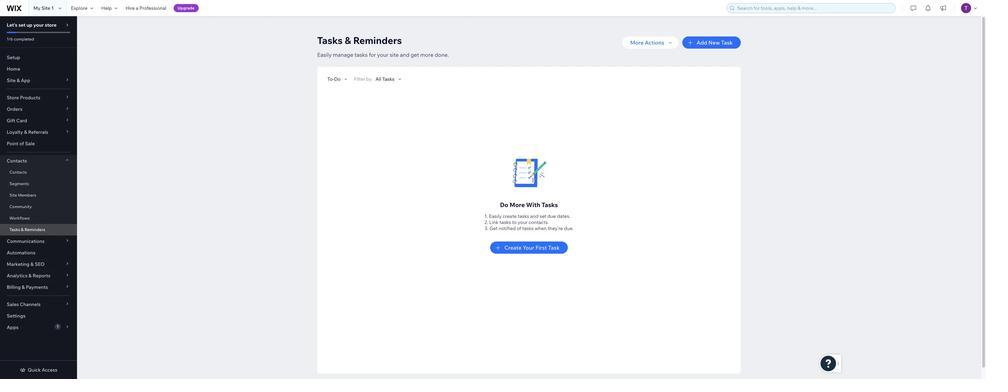 Task type: vqa. For each thing, say whether or not it's contained in the screenshot.
THE AND to the top
yes



Task type: locate. For each thing, give the bounding box(es) containing it.
your right up
[[33, 22, 44, 28]]

to-do button
[[327, 76, 349, 82]]

for
[[369, 51, 376, 58]]

site members link
[[0, 190, 77, 201]]

contacts inside dropdown button
[[7, 158, 27, 164]]

Search for tools, apps, help & more... field
[[735, 3, 894, 13]]

0 vertical spatial of
[[19, 141, 24, 147]]

store products
[[7, 95, 40, 101]]

easily inside 1. easily create tasks and set due dates. 2. link tasks to your contacts. 3. get notified of tasks when they're due.
[[489, 213, 502, 219]]

tasks down 'workflows'
[[9, 227, 20, 232]]

hire a professional
[[126, 5, 166, 11]]

1 down settings link
[[57, 324, 59, 329]]

& right billing
[[22, 284, 25, 290]]

1 vertical spatial easily
[[489, 213, 502, 219]]

3.
[[485, 225, 489, 232]]

2 horizontal spatial your
[[518, 219, 528, 225]]

1 vertical spatial of
[[517, 225, 521, 232]]

store
[[7, 95, 19, 101]]

gift card
[[7, 118, 27, 124]]

of right to
[[517, 225, 521, 232]]

0 vertical spatial more
[[631, 39, 644, 46]]

loyalty & referrals
[[7, 129, 48, 135]]

1 horizontal spatial easily
[[489, 213, 502, 219]]

create your first task button
[[490, 242, 568, 254]]

workflows link
[[0, 213, 77, 224]]

get
[[411, 51, 419, 58]]

easily manage tasks for your site and get more done.
[[317, 51, 449, 58]]

0 vertical spatial your
[[33, 22, 44, 28]]

tasks left when
[[522, 225, 534, 232]]

tasks right all
[[382, 76, 395, 82]]

reports
[[33, 273, 50, 279]]

easily
[[317, 51, 332, 58], [489, 213, 502, 219]]

1 vertical spatial your
[[377, 51, 389, 58]]

tasks up manage
[[317, 34, 343, 46]]

0 horizontal spatial of
[[19, 141, 24, 147]]

your inside 1. easily create tasks and set due dates. 2. link tasks to your contacts. 3. get notified of tasks when they're due.
[[518, 219, 528, 225]]

marketing & seo
[[7, 261, 45, 267]]

members
[[18, 193, 36, 198]]

1 vertical spatial task
[[548, 244, 560, 251]]

1 vertical spatial set
[[540, 213, 547, 219]]

hire
[[126, 5, 135, 11]]

1 horizontal spatial your
[[377, 51, 389, 58]]

1 horizontal spatial of
[[517, 225, 521, 232]]

0 horizontal spatial easily
[[317, 51, 332, 58]]

2 vertical spatial site
[[9, 193, 17, 198]]

1 vertical spatial contacts
[[9, 170, 27, 175]]

and inside 1. easily create tasks and set due dates. 2. link tasks to your contacts. 3. get notified of tasks when they're due.
[[530, 213, 539, 219]]

site
[[41, 5, 50, 11], [7, 77, 16, 83], [9, 193, 17, 198]]

1 horizontal spatial tasks & reminders
[[317, 34, 402, 46]]

1 horizontal spatial do
[[500, 201, 509, 209]]

tasks left to
[[500, 219, 511, 225]]

manage
[[333, 51, 353, 58]]

my site 1
[[33, 5, 54, 11]]

site inside site & app dropdown button
[[7, 77, 16, 83]]

0 vertical spatial and
[[400, 51, 410, 58]]

let's
[[7, 22, 17, 28]]

site inside site members link
[[9, 193, 17, 198]]

more up create
[[510, 201, 525, 209]]

1 horizontal spatial set
[[540, 213, 547, 219]]

of inside point of sale link
[[19, 141, 24, 147]]

set inside 1. easily create tasks and set due dates. 2. link tasks to your contacts. 3. get notified of tasks when they're due.
[[540, 213, 547, 219]]

0 vertical spatial contacts
[[7, 158, 27, 164]]

1 vertical spatial do
[[500, 201, 509, 209]]

tasks up due on the right of the page
[[542, 201, 558, 209]]

help
[[101, 5, 112, 11]]

filter
[[354, 76, 365, 82]]

setup link
[[0, 52, 77, 63]]

2 vertical spatial your
[[518, 219, 528, 225]]

do more with tasks
[[500, 201, 558, 209]]

reminders down 'workflows' link
[[25, 227, 45, 232]]

upgrade button
[[174, 4, 199, 12]]

contacts.
[[529, 219, 549, 225]]

0 vertical spatial tasks & reminders
[[317, 34, 402, 46]]

task right first
[[548, 244, 560, 251]]

0 horizontal spatial reminders
[[25, 227, 45, 232]]

store
[[45, 22, 57, 28]]

reminders up for
[[353, 34, 402, 46]]

0 horizontal spatial task
[[548, 244, 560, 251]]

contacts
[[7, 158, 27, 164], [9, 170, 27, 175]]

products
[[20, 95, 40, 101]]

of left sale
[[19, 141, 24, 147]]

0 horizontal spatial tasks & reminders
[[9, 227, 45, 232]]

1 vertical spatial more
[[510, 201, 525, 209]]

setup
[[7, 54, 20, 60]]

tasks & reminders up 'communications'
[[9, 227, 45, 232]]

sales
[[7, 301, 19, 308]]

community link
[[0, 201, 77, 213]]

link
[[490, 219, 499, 225]]

your inside "sidebar" element
[[33, 22, 44, 28]]

1 horizontal spatial 1
[[57, 324, 59, 329]]

easily left manage
[[317, 51, 332, 58]]

site down segments
[[9, 193, 17, 198]]

notified
[[499, 225, 516, 232]]

card
[[16, 118, 27, 124]]

set left up
[[18, 22, 25, 28]]

1 horizontal spatial reminders
[[353, 34, 402, 46]]

task right new
[[722, 39, 733, 46]]

to
[[512, 219, 517, 225]]

1 horizontal spatial task
[[722, 39, 733, 46]]

billing & payments button
[[0, 282, 77, 293]]

and down the 'with'
[[530, 213, 539, 219]]

1 right my
[[51, 5, 54, 11]]

payments
[[26, 284, 48, 290]]

& for the billing & payments dropdown button
[[22, 284, 25, 290]]

tasks left for
[[355, 51, 368, 58]]

tasks right to
[[518, 213, 529, 219]]

quick access
[[28, 367, 57, 373]]

dates.
[[557, 213, 571, 219]]

contacts up segments
[[9, 170, 27, 175]]

more left actions
[[631, 39, 644, 46]]

set inside "sidebar" element
[[18, 22, 25, 28]]

quick access button
[[20, 367, 57, 373]]

your right for
[[377, 51, 389, 58]]

and left get
[[400, 51, 410, 58]]

2.
[[485, 219, 488, 225]]

community
[[9, 204, 32, 209]]

site down home
[[7, 77, 16, 83]]

0 vertical spatial 1
[[51, 5, 54, 11]]

your right to
[[518, 219, 528, 225]]

tasks & reminders up for
[[317, 34, 402, 46]]

communications
[[7, 238, 45, 244]]

site right my
[[41, 5, 50, 11]]

explore
[[71, 5, 87, 11]]

hire a professional link
[[122, 0, 171, 16]]

do left filter
[[334, 76, 341, 82]]

upgrade
[[178, 5, 195, 10]]

& right loyalty
[[24, 129, 27, 135]]

& down 'workflows'
[[21, 227, 24, 232]]

contacts down point of sale at top left
[[7, 158, 27, 164]]

1 horizontal spatial more
[[631, 39, 644, 46]]

home
[[7, 66, 20, 72]]

and
[[400, 51, 410, 58], [530, 213, 539, 219]]

& for tasks & reminders "link" at the bottom of the page
[[21, 227, 24, 232]]

create your first task
[[505, 244, 560, 251]]

&
[[345, 34, 351, 46], [17, 77, 20, 83], [24, 129, 27, 135], [21, 227, 24, 232], [31, 261, 34, 267], [28, 273, 32, 279], [22, 284, 25, 290]]

of inside 1. easily create tasks and set due dates. 2. link tasks to your contacts. 3. get notified of tasks when they're due.
[[517, 225, 521, 232]]

your
[[33, 22, 44, 28], [377, 51, 389, 58], [518, 219, 528, 225]]

tasks
[[317, 34, 343, 46], [382, 76, 395, 82], [542, 201, 558, 209], [9, 227, 20, 232]]

1 vertical spatial 1
[[57, 324, 59, 329]]

1 horizontal spatial and
[[530, 213, 539, 219]]

0 vertical spatial task
[[722, 39, 733, 46]]

1 vertical spatial tasks & reminders
[[9, 227, 45, 232]]

loyalty
[[7, 129, 23, 135]]

& inside "link"
[[21, 227, 24, 232]]

easily right the 1.
[[489, 213, 502, 219]]

do up create
[[500, 201, 509, 209]]

all
[[376, 76, 381, 82]]

& inside dropdown button
[[28, 273, 32, 279]]

of
[[19, 141, 24, 147], [517, 225, 521, 232]]

1 vertical spatial and
[[530, 213, 539, 219]]

& for site & app dropdown button
[[17, 77, 20, 83]]

& left the seo
[[31, 261, 34, 267]]

0 horizontal spatial your
[[33, 22, 44, 28]]

actions
[[645, 39, 665, 46]]

set left due on the right of the page
[[540, 213, 547, 219]]

& left app
[[17, 77, 20, 83]]

1 vertical spatial site
[[7, 77, 16, 83]]

site
[[390, 51, 399, 58]]

first
[[536, 244, 547, 251]]

0 vertical spatial set
[[18, 22, 25, 28]]

more inside "button"
[[631, 39, 644, 46]]

1 vertical spatial reminders
[[25, 227, 45, 232]]

0 horizontal spatial set
[[18, 22, 25, 28]]

tasks & reminders inside "link"
[[9, 227, 45, 232]]

orders
[[7, 106, 22, 112]]

& left reports
[[28, 273, 32, 279]]

0 vertical spatial do
[[334, 76, 341, 82]]

task inside create your first task button
[[548, 244, 560, 251]]

channels
[[20, 301, 41, 308]]



Task type: describe. For each thing, give the bounding box(es) containing it.
filter by:
[[354, 76, 373, 82]]

add new task
[[697, 39, 733, 46]]

marketing & seo button
[[0, 259, 77, 270]]

1.
[[485, 213, 488, 219]]

settings
[[7, 313, 25, 319]]

sales channels
[[7, 301, 41, 308]]

0 vertical spatial reminders
[[353, 34, 402, 46]]

billing & payments
[[7, 284, 48, 290]]

0 horizontal spatial more
[[510, 201, 525, 209]]

communications button
[[0, 236, 77, 247]]

workflows
[[9, 216, 30, 221]]

billing
[[7, 284, 21, 290]]

all tasks
[[376, 76, 395, 82]]

& up manage
[[345, 34, 351, 46]]

automations link
[[0, 247, 77, 259]]

1/6
[[7, 37, 13, 42]]

orders button
[[0, 103, 77, 115]]

home link
[[0, 63, 77, 75]]

site for site & app
[[7, 77, 16, 83]]

contacts for contacts link
[[9, 170, 27, 175]]

due
[[548, 213, 556, 219]]

1 inside "sidebar" element
[[57, 324, 59, 329]]

site & app
[[7, 77, 30, 83]]

quick
[[28, 367, 41, 373]]

segments link
[[0, 178, 77, 190]]

more actions button
[[623, 37, 679, 49]]

segments
[[9, 181, 29, 186]]

access
[[42, 367, 57, 373]]

gift card button
[[0, 115, 77, 126]]

to-
[[327, 76, 334, 82]]

app
[[21, 77, 30, 83]]

apps
[[7, 324, 19, 331]]

sidebar element
[[0, 16, 77, 379]]

contacts button
[[0, 155, 77, 167]]

site & app button
[[0, 75, 77, 86]]

analytics & reports button
[[0, 270, 77, 282]]

when
[[535, 225, 547, 232]]

1. easily create tasks and set due dates. 2. link tasks to your contacts. 3. get notified of tasks when they're due.
[[485, 213, 574, 232]]

get
[[490, 225, 498, 232]]

point of sale
[[7, 141, 35, 147]]

done.
[[435, 51, 449, 58]]

create
[[505, 244, 522, 251]]

my
[[33, 5, 40, 11]]

sales channels button
[[0, 299, 77, 310]]

new
[[709, 39, 720, 46]]

add new task button
[[683, 37, 741, 49]]

let's set up your store
[[7, 22, 57, 28]]

help button
[[97, 0, 122, 16]]

0 vertical spatial site
[[41, 5, 50, 11]]

contacts for contacts dropdown button
[[7, 158, 27, 164]]

all tasks button
[[376, 76, 403, 82]]

0 vertical spatial easily
[[317, 51, 332, 58]]

store products button
[[0, 92, 77, 103]]

& for loyalty & referrals dropdown button
[[24, 129, 27, 135]]

to-do
[[327, 76, 341, 82]]

1/6 completed
[[7, 37, 34, 42]]

up
[[27, 22, 32, 28]]

tasks inside "link"
[[9, 227, 20, 232]]

settings link
[[0, 310, 77, 322]]

marketing
[[7, 261, 29, 267]]

gift
[[7, 118, 15, 124]]

analytics & reports
[[7, 273, 50, 279]]

create
[[503, 213, 517, 219]]

0 horizontal spatial do
[[334, 76, 341, 82]]

they're
[[548, 225, 563, 232]]

tasks & reminders link
[[0, 224, 77, 236]]

analytics
[[7, 273, 27, 279]]

task inside add new task button
[[722, 39, 733, 46]]

point
[[7, 141, 18, 147]]

reminders inside "link"
[[25, 227, 45, 232]]

referrals
[[28, 129, 48, 135]]

site members
[[9, 193, 36, 198]]

& for analytics & reports dropdown button
[[28, 273, 32, 279]]

with
[[527, 201, 540, 209]]

site for site members
[[9, 193, 17, 198]]

0 horizontal spatial and
[[400, 51, 410, 58]]

0 horizontal spatial 1
[[51, 5, 54, 11]]

due.
[[564, 225, 574, 232]]

loyalty & referrals button
[[0, 126, 77, 138]]

professional
[[139, 5, 166, 11]]

automations
[[7, 250, 35, 256]]

& for marketing & seo dropdown button at the left of page
[[31, 261, 34, 267]]

more
[[420, 51, 434, 58]]

add
[[697, 39, 708, 46]]



